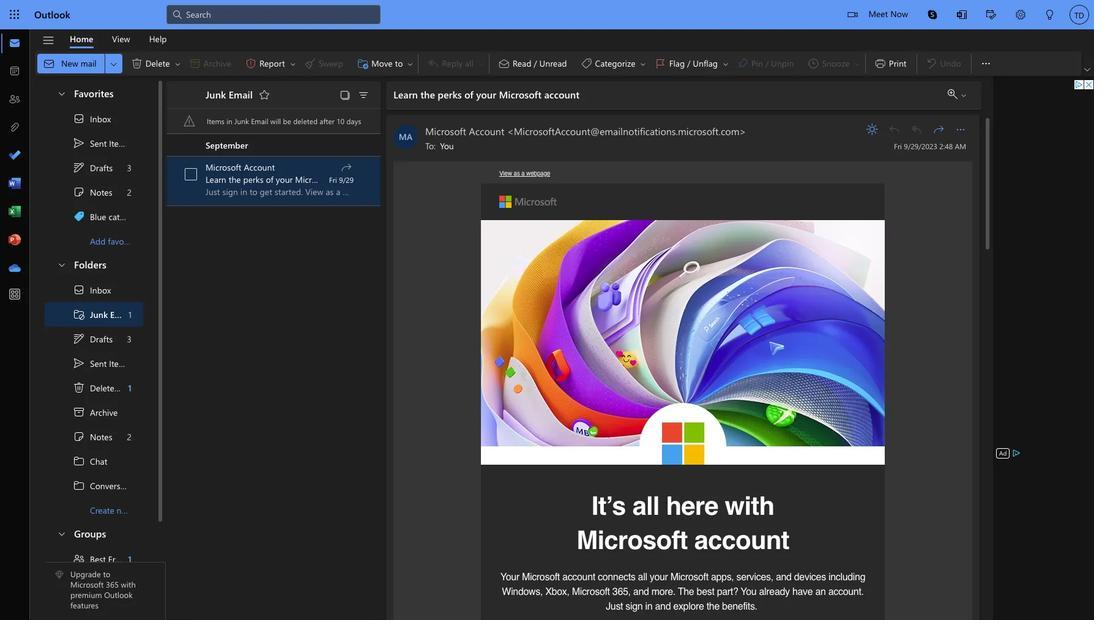 Task type: vqa. For each thing, say whether or not it's contained in the screenshot.
the middle 1
yes



Task type: describe. For each thing, give the bounding box(es) containing it.
 sent items inside favorites tree
[[73, 137, 130, 149]]

category
[[109, 211, 142, 222]]

 tree item for 
[[45, 155, 143, 180]]

upgrade to microsoft 365 with premium outlook features
[[70, 569, 136, 611]]

create
[[90, 504, 114, 516]]

favorites tree
[[45, 77, 143, 253]]

 inside groups tree item
[[57, 529, 67, 539]]

9/29/2023
[[904, 141, 937, 151]]

0 horizontal spatial you
[[440, 140, 454, 152]]

 tree item
[[45, 547, 143, 571]]

tab list containing home
[[61, 29, 176, 48]]


[[874, 58, 887, 70]]


[[73, 308, 85, 321]]

view button
[[103, 29, 139, 48]]

0 vertical spatial perks
[[438, 88, 462, 101]]


[[1016, 10, 1026, 20]]

microsoft account image
[[393, 125, 418, 149]]

3 for 
[[127, 333, 132, 345]]

flag
[[669, 57, 685, 69]]

 for 
[[73, 162, 85, 174]]

deleted
[[293, 116, 318, 126]]

your inside message list list box
[[276, 174, 293, 185]]

 categorize 
[[580, 57, 647, 70]]

account inside message list list box
[[333, 174, 363, 185]]

account down unread
[[544, 88, 579, 101]]

read
[[513, 57, 531, 69]]

notes inside tree
[[90, 431, 112, 443]]

powerpoint image
[[9, 234, 21, 247]]

with inside it's all here with microsoft account
[[725, 492, 774, 521]]

groups
[[74, 527, 106, 540]]

outlook inside banner
[[34, 8, 70, 21]]

have
[[792, 587, 813, 598]]

ad
[[999, 449, 1007, 458]]


[[928, 10, 937, 20]]

 inside  report 
[[289, 60, 297, 68]]

 inside message list list box
[[340, 162, 352, 174]]

Search for email, meetings, files and more. field
[[185, 8, 373, 20]]

to: you
[[425, 140, 454, 152]]

/ for 
[[687, 57, 691, 69]]

meet now
[[869, 8, 908, 20]]

set your advertising preferences image
[[1012, 449, 1021, 458]]

devices
[[794, 572, 826, 583]]

 inside tree
[[73, 357, 85, 370]]

excel image
[[9, 206, 21, 218]]

 button for favorites
[[51, 82, 72, 105]]

heading containing it's all here with microsoft account
[[499, 490, 866, 558]]

2 horizontal spatial junk
[[234, 116, 249, 126]]

calendar image
[[9, 65, 21, 78]]


[[340, 90, 351, 101]]

 inside favorites tree
[[73, 137, 85, 149]]

 
[[948, 89, 967, 99]]

microsoft down the read
[[499, 88, 542, 101]]

 button for 
[[173, 54, 183, 73]]


[[73, 406, 85, 419]]

upgrade
[[70, 569, 101, 580]]

fri for fri 9/29/2023 2:48 am
[[894, 141, 902, 151]]

delete
[[145, 57, 170, 69]]

the inside message list list box
[[229, 174, 241, 185]]

items inside message list section
[[207, 116, 224, 126]]

learn the perks of your microsoft account inside message list list box
[[206, 174, 363, 185]]

0 horizontal spatial and
[[633, 587, 649, 598]]

 for  deleted items
[[73, 382, 85, 394]]

now
[[890, 8, 908, 20]]

a
[[521, 169, 525, 177]]

1  tree item from the top
[[45, 449, 143, 474]]

3 for 
[[127, 162, 132, 173]]

microsoft up you popup button
[[425, 125, 466, 138]]

move
[[371, 57, 393, 69]]

1 inside  junk email 1
[[128, 309, 132, 320]]

an
[[815, 587, 826, 598]]

 blue category
[[73, 210, 142, 223]]

 delete 
[[131, 57, 181, 70]]

 button
[[1006, 0, 1035, 31]]

files image
[[9, 122, 21, 134]]


[[948, 89, 958, 99]]


[[1045, 10, 1055, 20]]

 notes for first  tree item from the bottom
[[73, 431, 112, 443]]

inbox for 
[[90, 284, 111, 296]]

junk inside  junk email 1
[[90, 309, 108, 320]]

 report 
[[245, 57, 297, 70]]

people image
[[9, 94, 21, 106]]

account inside your microsoft account connects all your microsoft apps, services, and devices including windows, xbox, microsoft 365, and more. the best part? you already have an account. just sign in and explore the benefits.
[[562, 572, 595, 583]]

 button
[[929, 120, 948, 140]]

premium
[[70, 590, 102, 600]]

fri 9/29
[[329, 175, 354, 185]]

ma
[[399, 131, 413, 143]]

add favorite
[[90, 235, 136, 247]]

items up  deleted items at the left
[[109, 358, 130, 369]]

 inside tree
[[73, 431, 85, 443]]

am
[[955, 141, 966, 151]]

september
[[206, 139, 248, 151]]

 button
[[354, 86, 373, 103]]


[[73, 210, 85, 223]]

 tree item
[[45, 302, 143, 327]]

 new mail
[[43, 57, 97, 70]]

email inside junk email 
[[229, 88, 253, 101]]

 print
[[874, 57, 907, 70]]

inbox for 
[[90, 113, 111, 125]]

1  tree item from the top
[[45, 131, 143, 155]]


[[73, 553, 85, 565]]

 inside favorites tree item
[[57, 88, 67, 98]]

fri 9/29/2023 2:48 am
[[894, 141, 966, 151]]

2 vertical spatial and
[[655, 601, 671, 612]]

tree containing 
[[45, 278, 157, 523]]

blue
[[90, 211, 106, 222]]

 read / unread
[[498, 57, 567, 70]]


[[258, 89, 270, 101]]

 for 
[[73, 333, 85, 345]]

view for view
[[112, 33, 130, 44]]

account for microsoft account
[[244, 162, 275, 173]]

email inside  junk email 1
[[110, 309, 131, 320]]

move & delete group
[[37, 51, 416, 76]]

junk email heading
[[190, 81, 274, 108]]

notes inside favorites tree
[[90, 186, 112, 198]]

account inside it's all here with microsoft account
[[694, 526, 789, 556]]

 button for folders
[[51, 253, 72, 276]]

 for  delete 
[[131, 58, 143, 70]]

microsoft up 'xbox,'
[[522, 572, 560, 583]]

 notes for first  tree item from the top
[[73, 186, 112, 198]]


[[357, 58, 369, 70]]

0 vertical spatial and
[[776, 572, 792, 583]]

sent inside favorites tree
[[90, 137, 107, 149]]

 inside  delete 
[[174, 60, 181, 68]]


[[245, 58, 257, 70]]

days
[[347, 116, 361, 126]]

 inside "button"
[[933, 124, 945, 136]]

 tree item
[[45, 376, 143, 400]]

ma button
[[393, 125, 418, 149]]

print
[[889, 57, 907, 69]]

features
[[70, 600, 98, 611]]

1 vertical spatial email
[[251, 116, 268, 126]]

 archive
[[73, 406, 118, 419]]

application containing it's all here with microsoft account
[[0, 0, 1094, 620]]

microsoft up the
[[670, 572, 708, 583]]

 button
[[977, 0, 1006, 31]]


[[43, 58, 55, 70]]

onedrive image
[[9, 262, 21, 275]]

account for microsoft account <microsoftaccount@emailnotifications.microsoft.com>
[[469, 125, 504, 138]]

will
[[270, 116, 281, 126]]

in inside your microsoft account connects all your microsoft apps, services, and devices including windows, xbox, microsoft 365, and more. the best part? you already have an account. just sign in and explore the benefits.
[[645, 601, 652, 612]]

outlook link
[[34, 0, 70, 29]]

categorize
[[595, 57, 636, 69]]

your microsoft account connects all your microsoft apps, services, and devices including windows, xbox, microsoft 365, and more. the best part? you already have an account. just sign in and explore the benefits.
[[500, 572, 865, 612]]

none text field containing to:
[[425, 140, 885, 152]]

perks inside message list list box
[[243, 174, 264, 185]]

various microsoft app logos. image
[[481, 220, 885, 465]]

left-rail-appbar navigation
[[2, 29, 27, 283]]

all inside it's all here with microsoft account
[[632, 492, 659, 521]]

already
[[759, 587, 790, 598]]

 inside button
[[866, 124, 879, 136]]



Task type: locate. For each thing, give the bounding box(es) containing it.
 notes inside favorites tree
[[73, 186, 112, 198]]

1 drafts from the top
[[90, 162, 113, 173]]

fri left the '9/29/2023'
[[894, 141, 902, 151]]

0 vertical spatial email
[[229, 88, 253, 101]]

mail image
[[9, 37, 21, 50]]

1 horizontal spatial perks
[[438, 88, 462, 101]]

0 vertical spatial  inbox
[[73, 113, 111, 125]]

1 sent from the top
[[90, 137, 107, 149]]

 for the bottommost  dropdown button
[[955, 124, 967, 136]]

1  button from the top
[[51, 82, 72, 105]]

 flag / unflag 
[[654, 57, 729, 70]]

2  button from the left
[[173, 54, 183, 73]]

fri for fri 9/29
[[329, 175, 337, 185]]

 button right unflag on the top right
[[721, 54, 731, 73]]

 up am
[[955, 124, 967, 136]]

1 horizontal spatial and
[[655, 601, 671, 612]]

 sent items inside tree
[[73, 357, 130, 370]]

1 3 from the top
[[127, 162, 132, 173]]

1 vertical spatial 
[[340, 162, 352, 174]]

0 horizontal spatial of
[[266, 174, 273, 185]]

 sent items up deleted
[[73, 357, 130, 370]]

learn the perks of your microsoft account down ''
[[393, 88, 582, 101]]

1 vertical spatial  tree item
[[45, 351, 143, 376]]

1 vertical spatial  tree item
[[45, 327, 143, 351]]

1  drafts from the top
[[73, 162, 113, 174]]

1 horizontal spatial view
[[499, 169, 512, 177]]

your
[[476, 88, 496, 101], [276, 174, 293, 185], [650, 572, 668, 583]]

outlook inside upgrade to microsoft 365 with premium outlook features
[[104, 590, 133, 600]]

0 vertical spatial  tree item
[[45, 180, 143, 204]]

0 vertical spatial with
[[725, 492, 774, 521]]

the
[[678, 587, 694, 598]]

fri left 9/29
[[329, 175, 337, 185]]

1 vertical spatial and
[[633, 587, 649, 598]]

view as a webpage
[[499, 169, 550, 177]]

0 horizontal spatial account
[[244, 162, 275, 173]]

0 vertical spatial of
[[464, 88, 474, 101]]

0 vertical spatial  tree item
[[45, 131, 143, 155]]

items right deleted
[[122, 382, 142, 394]]

1  tree item from the top
[[45, 180, 143, 204]]

sign
[[626, 601, 643, 612]]

 search field
[[166, 0, 381, 28]]

 button
[[1082, 64, 1093, 76]]

with right 'here'
[[725, 492, 774, 521]]

tab list
[[61, 29, 176, 48]]

 tree item for 
[[45, 278, 143, 302]]

2  from the top
[[73, 357, 85, 370]]

1 horizontal spatial 
[[980, 58, 992, 70]]

1 vertical spatial inbox
[[90, 284, 111, 296]]

to inside  move to 
[[395, 57, 403, 69]]

 inside favorites tree
[[73, 186, 85, 198]]


[[1084, 67, 1090, 73]]

in right sign
[[645, 601, 652, 612]]

 for  chat
[[73, 455, 85, 467]]

1 inbox from the top
[[90, 113, 111, 125]]

 for top  dropdown button
[[980, 58, 992, 70]]

/ for 
[[534, 57, 537, 69]]

0 horizontal spatial junk
[[90, 309, 108, 320]]

view
[[112, 33, 130, 44], [499, 169, 512, 177]]

 inside folders tree item
[[57, 260, 67, 270]]

and up sign
[[633, 587, 649, 598]]

 up 2:48
[[933, 124, 945, 136]]

fri inside message list list box
[[329, 175, 337, 185]]

unflag
[[693, 57, 718, 69]]

 tree item
[[45, 204, 143, 229]]


[[109, 59, 119, 69], [174, 60, 181, 68], [289, 60, 297, 68], [406, 60, 414, 68], [639, 60, 647, 68], [722, 60, 729, 68], [57, 88, 67, 98], [960, 92, 967, 99], [57, 260, 67, 270], [57, 529, 67, 539]]

to right upgrade
[[103, 569, 110, 580]]

 up 9/29
[[340, 162, 352, 174]]

drafts for 
[[90, 333, 113, 345]]

the inside your microsoft account connects all your microsoft apps, services, and devices including windows, xbox, microsoft 365, and more. the best part? you already have an account. just sign in and explore the benefits.
[[707, 601, 720, 612]]

 inside  categorize 
[[639, 60, 647, 68]]

favorites tree item
[[45, 82, 143, 106]]

0 vertical spatial  notes
[[73, 186, 112, 198]]

1 horizontal spatial fri
[[894, 141, 902, 151]]

email left 
[[229, 88, 253, 101]]

explore
[[673, 601, 704, 612]]

 inside  
[[960, 92, 967, 99]]

 drafts for 
[[73, 333, 113, 345]]

create new folder
[[90, 504, 157, 516]]

/ inside  flag / unflag 
[[687, 57, 691, 69]]

1  tree item from the top
[[45, 106, 143, 131]]

1 inside  tree item
[[128, 553, 132, 565]]

email left will
[[251, 116, 268, 126]]

2  inbox from the top
[[73, 284, 111, 296]]

home
[[70, 33, 93, 44]]

 inside favorites tree
[[73, 162, 85, 174]]

microsoft down september
[[206, 162, 241, 173]]

0 vertical spatial your
[[476, 88, 496, 101]]

2 horizontal spatial and
[[776, 572, 792, 583]]

1 horizontal spatial your
[[476, 88, 496, 101]]

 for 
[[73, 284, 85, 296]]

 inbox inside tree
[[73, 284, 111, 296]]

1 vertical spatial 1
[[128, 382, 132, 394]]

1 vertical spatial 
[[73, 333, 85, 345]]

2 1 from the top
[[128, 382, 132, 394]]

best
[[697, 587, 714, 598]]

in up september
[[226, 116, 232, 126]]

learn right select a message image
[[206, 174, 226, 185]]

2 inside favorites tree
[[127, 186, 132, 198]]

in inside message list section
[[226, 116, 232, 126]]

0 horizontal spatial outlook
[[34, 8, 70, 21]]

 up the 
[[73, 382, 85, 394]]

the
[[421, 88, 435, 101], [229, 174, 241, 185], [707, 601, 720, 612]]

of inside message list list box
[[266, 174, 273, 185]]

microsoft left 9/29
[[295, 174, 331, 185]]

0 vertical spatial learn the perks of your microsoft account
[[393, 88, 582, 101]]

sent inside tree
[[90, 358, 107, 369]]


[[357, 89, 370, 102]]

to do image
[[9, 150, 21, 162]]

 inside  delete 
[[131, 58, 143, 70]]

1 for groups
[[128, 553, 132, 565]]

1 vertical spatial  sent items
[[73, 357, 130, 370]]

microsoft up connects
[[577, 526, 688, 556]]

 drafts for 
[[73, 162, 113, 174]]

account inside message list list box
[[244, 162, 275, 173]]

1 up upgrade to microsoft 365 with premium outlook features
[[128, 553, 132, 565]]

0 vertical spatial 2
[[127, 186, 132, 198]]

1 vertical spatial view
[[499, 169, 512, 177]]

 button right delete
[[173, 54, 183, 73]]

groups tree item
[[45, 523, 143, 547]]

perks up you popup button
[[438, 88, 462, 101]]

 left folders
[[57, 260, 67, 270]]

you button
[[440, 140, 454, 152]]

1 vertical spatial  button
[[951, 120, 970, 140]]

junk right 
[[90, 309, 108, 320]]

1 vertical spatial outlook
[[104, 590, 133, 600]]

 inside  flag / unflag 
[[722, 60, 729, 68]]

1 vertical spatial of
[[266, 174, 273, 185]]

 tree item up  tree item
[[45, 155, 143, 180]]

 button down the  new mail at the left top of the page
[[51, 82, 72, 105]]

10
[[337, 116, 344, 126]]

with inside upgrade to microsoft 365 with premium outlook features
[[121, 580, 136, 590]]

365,
[[612, 587, 631, 598]]

 button left groups
[[51, 523, 72, 545]]

 tree item for 
[[45, 106, 143, 131]]

september heading
[[166, 134, 381, 157]]

1 vertical spatial all
[[638, 572, 647, 583]]

microsoft up features on the bottom left of page
[[70, 580, 104, 590]]

connects
[[598, 572, 635, 583]]

your
[[500, 572, 519, 583]]

microsoft up just
[[572, 587, 610, 598]]

2 3 from the top
[[127, 333, 132, 345]]

1 inside  tree item
[[128, 382, 132, 394]]

microsoft account <microsoftaccount@emailnotifications.microsoft.com>
[[425, 125, 746, 138]]

1 right 
[[128, 309, 132, 320]]

1 2 from the top
[[127, 186, 132, 198]]

 button
[[1035, 0, 1065, 31]]

 left chat
[[73, 455, 85, 467]]

services,
[[736, 572, 773, 583]]

 left 
[[639, 60, 647, 68]]

2  drafts from the top
[[73, 333, 113, 345]]

email
[[229, 88, 253, 101], [251, 116, 268, 126], [110, 309, 131, 320]]

account up 'xbox,'
[[562, 572, 595, 583]]

outlook banner
[[0, 0, 1094, 31]]

 button inside folders tree item
[[51, 253, 72, 276]]

perks down microsoft account
[[243, 174, 264, 185]]

junk down move & delete group
[[206, 88, 226, 101]]

1 horizontal spatial to
[[395, 57, 403, 69]]

td image
[[1070, 5, 1089, 24]]

1 horizontal spatial in
[[645, 601, 652, 612]]

0 vertical spatial the
[[421, 88, 435, 101]]

2  button from the top
[[51, 253, 72, 276]]

microsoft account
[[206, 162, 275, 173]]

mail
[[81, 57, 97, 69]]

microsoft inside it's all here with microsoft account
[[577, 526, 688, 556]]

 tree item down folders
[[45, 278, 143, 302]]

0 vertical spatial 
[[131, 58, 143, 70]]

 chat
[[73, 455, 107, 467]]

 move to 
[[357, 57, 414, 70]]

0 horizontal spatial the
[[229, 174, 241, 185]]

3 inside favorites tree
[[127, 162, 132, 173]]

 right move
[[406, 60, 414, 68]]

1 vertical spatial account
[[244, 162, 275, 173]]

view for view as a webpage
[[499, 169, 512, 177]]

view inside view button
[[112, 33, 130, 44]]

2  notes from the top
[[73, 431, 112, 443]]

1  notes from the top
[[73, 186, 112, 198]]

message list list box
[[166, 134, 381, 620]]

benefits.
[[722, 601, 757, 612]]

tree
[[45, 278, 157, 523]]

word image
[[9, 178, 21, 190]]

1 right deleted
[[128, 382, 132, 394]]

 button down '' dropdown button
[[974, 51, 998, 76]]

message list section
[[166, 78, 381, 620]]

folder
[[134, 504, 157, 516]]

1
[[128, 309, 132, 320], [128, 382, 132, 394], [128, 553, 132, 565]]

1  button from the left
[[105, 54, 122, 73]]


[[73, 455, 85, 467], [73, 480, 85, 492]]

all right 'it's'
[[632, 492, 659, 521]]

 button inside groups tree item
[[51, 523, 72, 545]]

 tree item
[[45, 106, 143, 131], [45, 278, 143, 302]]

account
[[469, 125, 504, 138], [244, 162, 275, 173]]

 button up am
[[951, 120, 970, 140]]

2 inbox from the top
[[90, 284, 111, 296]]

view left help at the left top of page
[[112, 33, 130, 44]]

 button left folders
[[51, 253, 72, 276]]

3 inside tree
[[127, 333, 132, 345]]

 down favorites tree item
[[73, 137, 85, 149]]

 inside  move to 
[[406, 60, 414, 68]]

0 horizontal spatial fri
[[329, 175, 337, 185]]

drafts inside tree
[[90, 333, 113, 345]]

apps,
[[711, 572, 734, 583]]

1  inbox from the top
[[73, 113, 111, 125]]

notes up chat
[[90, 431, 112, 443]]

 right delete
[[174, 60, 181, 68]]

1 horizontal spatial the
[[421, 88, 435, 101]]

 right mail
[[109, 59, 119, 69]]

learn inside message list list box
[[206, 174, 226, 185]]

select a message image
[[185, 168, 197, 181]]

it's all here with microsoft account
[[577, 492, 789, 556]]

2 inside tree
[[127, 431, 132, 443]]


[[73, 137, 85, 149], [73, 357, 85, 370]]

1 vertical spatial perks
[[243, 174, 264, 185]]

 inside tree
[[73, 284, 85, 296]]

windows,
[[502, 587, 543, 598]]

2:48
[[939, 141, 953, 151]]

 button right mail
[[105, 54, 122, 73]]

drafts inside favorites tree
[[90, 162, 113, 173]]

your inside your microsoft account connects all your microsoft apps, services, and devices including windows, xbox, microsoft 365, and more. the best part? you already have an account. just sign in and explore the benefits.
[[650, 572, 668, 583]]

 tree item down  archive
[[45, 425, 143, 449]]

1 vertical spatial the
[[229, 174, 241, 185]]

1 / from the left
[[534, 57, 537, 69]]

1 horizontal spatial junk
[[206, 88, 226, 101]]

 down the  new mail at the left top of the page
[[57, 88, 67, 98]]

 inbox for 
[[73, 113, 111, 125]]

2  from the top
[[73, 480, 85, 492]]

1 vertical spatial your
[[276, 174, 293, 185]]

premium features image
[[55, 571, 64, 580]]

1 horizontal spatial account
[[469, 125, 504, 138]]

1 horizontal spatial with
[[725, 492, 774, 521]]

 up the 
[[73, 186, 85, 198]]

9/29
[[339, 175, 354, 185]]

2 vertical spatial 1
[[128, 553, 132, 565]]

3  button from the left
[[721, 54, 731, 73]]

 down '' dropdown button
[[980, 58, 992, 70]]

learn the perks of your microsoft account down september heading
[[206, 174, 363, 185]]

1 vertical spatial  inbox
[[73, 284, 111, 296]]

webpage
[[526, 169, 550, 177]]

1 horizontal spatial you
[[741, 587, 757, 598]]

0 vertical spatial 3
[[127, 162, 132, 173]]

with right the 365
[[121, 580, 136, 590]]

inbox inside tree
[[90, 284, 111, 296]]

1 vertical spatial  drafts
[[73, 333, 113, 345]]

create new folder tree item
[[45, 498, 157, 523]]

inbox up  junk email 1
[[90, 284, 111, 296]]

1  sent items from the top
[[73, 137, 130, 149]]

2  sent items from the top
[[73, 357, 130, 370]]

0 horizontal spatial your
[[276, 174, 293, 185]]

0 vertical spatial  sent items
[[73, 137, 130, 149]]

1 vertical spatial learn the perks of your microsoft account
[[206, 174, 363, 185]]

and up already
[[776, 572, 792, 583]]

1 horizontal spatial  button
[[173, 54, 183, 73]]


[[580, 58, 593, 70]]

the down microsoft account
[[229, 174, 241, 185]]

2  tree item from the top
[[45, 474, 143, 498]]

heading
[[499, 490, 866, 558]]

to inside upgrade to microsoft 365 with premium outlook features
[[103, 569, 110, 580]]

items in junk email will be deleted after 10 days
[[207, 116, 361, 126]]

 inside tree item
[[73, 382, 85, 394]]

 drafts inside tree
[[73, 333, 113, 345]]


[[957, 10, 967, 20]]

 down  chat
[[73, 480, 85, 492]]


[[131, 58, 143, 70], [73, 382, 85, 394]]

0 vertical spatial  drafts
[[73, 162, 113, 174]]

after
[[320, 116, 335, 126]]

 tree item
[[45, 155, 143, 180], [45, 327, 143, 351]]

of
[[464, 88, 474, 101], [266, 174, 273, 185]]

0 vertical spatial you
[[440, 140, 454, 152]]

 tree item down favorites
[[45, 106, 143, 131]]

 junk email 1
[[73, 308, 132, 321]]

 tree item
[[45, 180, 143, 204], [45, 425, 143, 449]]

 inbox for 
[[73, 284, 111, 296]]

 button for groups
[[51, 523, 72, 545]]

items
[[207, 116, 224, 126], [109, 137, 130, 149], [109, 358, 130, 369], [122, 382, 142, 394]]

sent up  tree item
[[90, 358, 107, 369]]

 button
[[947, 0, 977, 31]]

0 vertical spatial all
[[632, 492, 659, 521]]

tags group
[[492, 51, 863, 76]]

 up the 
[[73, 162, 85, 174]]

drafts up blue
[[90, 162, 113, 173]]

0 vertical spatial view
[[112, 33, 130, 44]]

 inside tree
[[73, 333, 85, 345]]

outlook up  at top
[[34, 8, 70, 21]]

 down the 
[[73, 431, 85, 443]]

chat
[[90, 456, 107, 467]]


[[171, 9, 184, 21]]

1  from the top
[[73, 455, 85, 467]]

0 vertical spatial 
[[73, 455, 85, 467]]

outlook right the premium in the left bottom of the page
[[104, 590, 133, 600]]


[[654, 58, 667, 70]]

email right 
[[110, 309, 131, 320]]

2  from the top
[[73, 333, 85, 345]]

home button
[[61, 29, 102, 48]]

1 vertical spatial to
[[103, 569, 110, 580]]

 inbox down favorites tree item
[[73, 113, 111, 125]]

0 horizontal spatial with
[[121, 580, 136, 590]]

1 vertical spatial in
[[645, 601, 652, 612]]

 left groups
[[57, 529, 67, 539]]

0 horizontal spatial 
[[340, 162, 352, 174]]

 notes up  tree item
[[73, 186, 112, 198]]

you inside your microsoft account connects all your microsoft apps, services, and devices including windows, xbox, microsoft 365, and more. the best part? you already have an account. just sign in and explore the benefits.
[[741, 587, 757, 598]]

 sent items down favorites tree item
[[73, 137, 130, 149]]

view as a webpage link
[[499, 169, 550, 177]]

0 vertical spatial fri
[[894, 141, 902, 151]]

0 vertical spatial learn
[[393, 88, 418, 101]]

2 sent from the top
[[90, 358, 107, 369]]

2 vertical spatial your
[[650, 572, 668, 583]]

inbox inside favorites tree
[[90, 113, 111, 125]]

1 vertical spatial you
[[741, 587, 757, 598]]

 button
[[105, 54, 122, 73], [173, 54, 183, 73], [721, 54, 731, 73]]

1  from the top
[[73, 137, 85, 149]]

folders tree item
[[45, 253, 143, 278]]

 right report
[[289, 60, 297, 68]]

3 1 from the top
[[128, 553, 132, 565]]

2 up category on the left
[[127, 186, 132, 198]]

part?
[[717, 587, 738, 598]]

deleted
[[90, 382, 119, 394]]

items inside favorites tree
[[109, 137, 130, 149]]

 left delete
[[131, 58, 143, 70]]

0 horizontal spatial view
[[112, 33, 130, 44]]

1 for sent items
[[128, 382, 132, 394]]

 for 
[[73, 480, 85, 492]]

and down "more."
[[655, 601, 671, 612]]

1 vertical spatial 
[[73, 480, 85, 492]]

 button
[[918, 0, 947, 29]]

 tree item
[[45, 131, 143, 155], [45, 351, 143, 376]]

 right the 
[[960, 92, 967, 99]]

inbox down favorites tree item
[[90, 113, 111, 125]]

as
[[514, 169, 520, 177]]

1 1 from the top
[[128, 309, 132, 320]]

0 horizontal spatial /
[[534, 57, 537, 69]]

the up to:
[[421, 88, 435, 101]]

application
[[0, 0, 1094, 620]]

 drafts inside favorites tree
[[73, 162, 113, 174]]

 button
[[255, 85, 274, 105]]

 button
[[337, 86, 354, 103]]

report
[[259, 57, 285, 69]]

2
[[127, 186, 132, 198], [127, 431, 132, 443]]

0 vertical spatial to
[[395, 57, 403, 69]]

to:
[[425, 140, 436, 152]]

0 vertical spatial  button
[[974, 51, 998, 76]]

add favorite tree item
[[45, 229, 143, 253]]

all inside your microsoft account connects all your microsoft apps, services, and devices including windows, xbox, microsoft 365, and more. the best part? you already have an account. just sign in and explore the benefits.
[[638, 572, 647, 583]]

 inside favorites tree
[[73, 113, 85, 125]]

 tree item down  chat
[[45, 474, 143, 498]]

 drafts up  tree item
[[73, 162, 113, 174]]

<microsoftaccount@emailnotifications.microsoft.com>
[[507, 125, 746, 138]]

drafts for 
[[90, 162, 113, 173]]

more apps image
[[9, 289, 21, 301]]


[[73, 186, 85, 198], [73, 431, 85, 443]]


[[986, 10, 996, 20]]

new
[[117, 504, 132, 516]]

 tree item
[[45, 400, 143, 425]]


[[184, 115, 196, 127]]

items inside  deleted items
[[122, 382, 142, 394]]

including
[[828, 572, 865, 583]]

sent
[[90, 137, 107, 149], [90, 358, 107, 369]]

2 notes from the top
[[90, 431, 112, 443]]

2 horizontal spatial  button
[[721, 54, 731, 73]]

learn down  move to 
[[393, 88, 418, 101]]

/ inside  read / unread
[[534, 57, 537, 69]]

0 vertical spatial account
[[469, 125, 504, 138]]

notes up blue
[[90, 186, 112, 198]]

0 vertical spatial inbox
[[90, 113, 111, 125]]

outlook
[[34, 8, 70, 21], [104, 590, 133, 600]]

all right connects
[[638, 572, 647, 583]]

1 horizontal spatial of
[[464, 88, 474, 101]]

 for 
[[73, 113, 85, 125]]

0 vertical spatial  button
[[51, 82, 72, 105]]

items down favorites tree item
[[109, 137, 130, 149]]

 button inside favorites tree item
[[51, 82, 72, 105]]

1 vertical spatial 3
[[127, 333, 132, 345]]

 notes inside tree
[[73, 431, 112, 443]]

 inbox up  tree item on the left
[[73, 284, 111, 296]]

 button
[[974, 51, 998, 76], [951, 120, 970, 140]]

0 horizontal spatial to
[[103, 569, 110, 580]]

2 drafts from the top
[[90, 333, 113, 345]]

0 horizontal spatial learn the perks of your microsoft account
[[206, 174, 363, 185]]

2 / from the left
[[687, 57, 691, 69]]

microsoft inside upgrade to microsoft 365 with premium outlook features
[[70, 580, 104, 590]]

 button for 
[[105, 54, 122, 73]]

junk inside junk email 
[[206, 88, 226, 101]]

2  tree item from the top
[[45, 327, 143, 351]]

2  tree item from the top
[[45, 425, 143, 449]]

None text field
[[425, 140, 885, 152]]

 tree item
[[45, 449, 143, 474], [45, 474, 143, 498]]

0 vertical spatial 1
[[128, 309, 132, 320]]

 button for 
[[721, 54, 731, 73]]

0 vertical spatial in
[[226, 116, 232, 126]]

0 vertical spatial sent
[[90, 137, 107, 149]]

0 horizontal spatial  button
[[105, 54, 122, 73]]

to right move
[[395, 57, 403, 69]]

it's
[[592, 492, 626, 521]]


[[848, 10, 857, 20]]

1  tree item from the top
[[45, 155, 143, 180]]

xbox,
[[545, 587, 569, 598]]

2 horizontal spatial the
[[707, 601, 720, 612]]

0 vertical spatial  tree item
[[45, 106, 143, 131]]

1 vertical spatial with
[[121, 580, 136, 590]]

you right to:
[[440, 140, 454, 152]]

0 vertical spatial 
[[73, 186, 85, 198]]

 tree item down favorites tree item
[[45, 131, 143, 155]]

1 vertical spatial 
[[73, 357, 85, 370]]

 tree item for 
[[45, 327, 143, 351]]

1  from the top
[[73, 162, 85, 174]]

 button inside 'tags' group
[[721, 54, 731, 73]]

2  tree item from the top
[[45, 278, 143, 302]]

3  button from the top
[[51, 523, 72, 545]]

1  from the top
[[73, 186, 85, 198]]

365
[[106, 580, 119, 590]]

0 vertical spatial 
[[933, 124, 945, 136]]

Select a message checkbox
[[181, 165, 206, 184]]

view left as
[[499, 169, 512, 177]]

2 down the  tree item
[[127, 431, 132, 443]]

2  from the top
[[73, 431, 85, 443]]

junk down junk email 
[[234, 116, 249, 126]]

/ right flag
[[687, 57, 691, 69]]

0 vertical spatial 
[[980, 58, 992, 70]]

2  tree item from the top
[[45, 351, 143, 376]]

 button
[[288, 54, 298, 73]]

items right the 
[[207, 116, 224, 126]]

new
[[61, 57, 78, 69]]

1 notes from the top
[[90, 186, 112, 198]]

account down days
[[333, 174, 363, 185]]

 inbox inside favorites tree
[[73, 113, 111, 125]]

favorites
[[74, 87, 114, 100]]

2 2 from the top
[[127, 431, 132, 443]]

 drafts
[[73, 162, 113, 174], [73, 333, 113, 345]]



